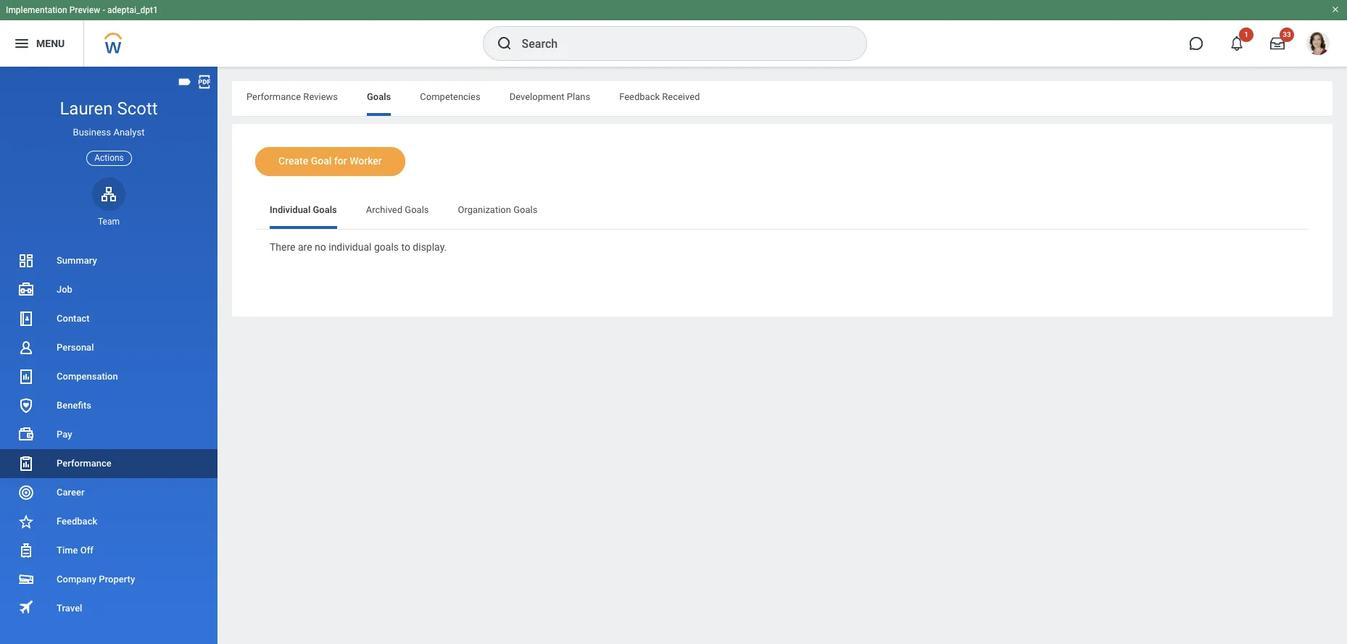 Task type: locate. For each thing, give the bounding box(es) containing it.
feedback received
[[620, 91, 700, 102]]

there are no individual goals to display.
[[270, 242, 447, 253]]

feedback
[[620, 91, 660, 102], [57, 516, 97, 527]]

actions
[[94, 153, 124, 163]]

0 horizontal spatial feedback
[[57, 516, 97, 527]]

feedback inside tab list
[[620, 91, 660, 102]]

travel image
[[17, 599, 35, 617]]

team lauren scott element
[[92, 216, 125, 228]]

1 horizontal spatial performance
[[247, 91, 301, 102]]

team
[[98, 217, 120, 227]]

career
[[57, 487, 84, 498]]

0 vertical spatial feedback
[[620, 91, 660, 102]]

inbox large image
[[1271, 36, 1285, 51]]

pay image
[[17, 426, 35, 444]]

goals for individual goals
[[313, 205, 337, 215]]

0 vertical spatial tab list
[[232, 81, 1333, 116]]

goals right organization
[[514, 205, 538, 215]]

job
[[57, 284, 72, 295]]

company property
[[57, 574, 135, 585]]

feedback left received
[[620, 91, 660, 102]]

pay
[[57, 429, 72, 440]]

off
[[80, 545, 94, 556]]

menu button
[[0, 20, 84, 67]]

profile logan mcneil image
[[1307, 32, 1330, 58]]

tab list containing performance reviews
[[232, 81, 1333, 116]]

create
[[279, 155, 308, 167]]

archived
[[366, 205, 403, 215]]

career link
[[0, 479, 218, 508]]

1 vertical spatial feedback
[[57, 516, 97, 527]]

view printable version (pdf) image
[[197, 74, 213, 90]]

goals
[[374, 242, 399, 253]]

individual goals
[[270, 205, 337, 215]]

benefits image
[[17, 397, 35, 415]]

feedback up time off
[[57, 516, 97, 527]]

notifications large image
[[1230, 36, 1245, 51]]

competencies
[[420, 91, 481, 102]]

property
[[99, 574, 135, 585]]

are
[[298, 242, 312, 253]]

create goal for worker button
[[255, 147, 405, 176]]

performance left reviews
[[247, 91, 301, 102]]

time off image
[[17, 543, 35, 560]]

1 horizontal spatial feedback
[[620, 91, 660, 102]]

goals right individual
[[313, 205, 337, 215]]

compensation image
[[17, 368, 35, 386]]

tab list containing individual goals
[[255, 194, 1310, 229]]

reviews
[[303, 91, 338, 102]]

0 horizontal spatial performance
[[57, 458, 112, 469]]

1 vertical spatial tab list
[[255, 194, 1310, 229]]

performance inside tab list
[[247, 91, 301, 102]]

scott
[[117, 99, 158, 119]]

performance
[[247, 91, 301, 102], [57, 458, 112, 469]]

performance link
[[0, 450, 218, 479]]

benefits
[[57, 400, 91, 411]]

tag image
[[177, 74, 193, 90]]

tab list
[[232, 81, 1333, 116], [255, 194, 1310, 229]]

navigation pane region
[[0, 67, 218, 645]]

personal image
[[17, 339, 35, 357]]

individual
[[329, 242, 372, 253]]

goals
[[367, 91, 391, 102], [313, 205, 337, 215], [405, 205, 429, 215], [514, 205, 538, 215]]

list
[[0, 247, 218, 624]]

performance image
[[17, 455, 35, 473]]

feedback inside navigation pane "region"
[[57, 516, 97, 527]]

career image
[[17, 484, 35, 502]]

feedback for feedback
[[57, 516, 97, 527]]

organization
[[458, 205, 511, 215]]

preview
[[69, 5, 100, 15]]

feedback for feedback received
[[620, 91, 660, 102]]

company property image
[[17, 572, 35, 589]]

33
[[1283, 30, 1292, 38]]

actions button
[[86, 151, 132, 166]]

performance inside navigation pane "region"
[[57, 458, 112, 469]]

1 vertical spatial performance
[[57, 458, 112, 469]]

summary link
[[0, 247, 218, 276]]

contact link
[[0, 305, 218, 334]]

time off
[[57, 545, 94, 556]]

justify image
[[13, 35, 30, 52]]

search image
[[496, 35, 513, 52]]

for
[[334, 155, 347, 167]]

time
[[57, 545, 78, 556]]

development plans
[[510, 91, 590, 102]]

goals right archived at left top
[[405, 205, 429, 215]]

performance up career
[[57, 458, 112, 469]]

1 button
[[1221, 28, 1254, 59]]

view team image
[[100, 185, 117, 203]]

0 vertical spatial performance
[[247, 91, 301, 102]]

company
[[57, 574, 97, 585]]



Task type: vqa. For each thing, say whether or not it's contained in the screenshot.
Personal link
yes



Task type: describe. For each thing, give the bounding box(es) containing it.
compensation link
[[0, 363, 218, 392]]

organization goals
[[458, 205, 538, 215]]

pay link
[[0, 421, 218, 450]]

33 button
[[1262, 28, 1295, 59]]

travel
[[57, 603, 82, 614]]

performance for performance
[[57, 458, 112, 469]]

menu
[[36, 37, 65, 49]]

goal
[[311, 155, 332, 167]]

implementation preview -   adeptai_dpt1
[[6, 5, 158, 15]]

plans
[[567, 91, 590, 102]]

development
[[510, 91, 565, 102]]

create goal for worker
[[279, 155, 382, 167]]

business
[[73, 127, 111, 138]]

job image
[[17, 281, 35, 299]]

personal
[[57, 342, 94, 353]]

to
[[401, 242, 410, 253]]

lauren
[[60, 99, 113, 119]]

1
[[1245, 30, 1249, 38]]

performance reviews
[[247, 91, 338, 102]]

company property link
[[0, 566, 218, 595]]

contact
[[57, 313, 90, 324]]

travel link
[[0, 595, 218, 624]]

worker
[[350, 155, 382, 167]]

benefits link
[[0, 392, 218, 421]]

list containing summary
[[0, 247, 218, 624]]

time off link
[[0, 537, 218, 566]]

job link
[[0, 276, 218, 305]]

feedback image
[[17, 513, 35, 531]]

performance for performance reviews
[[247, 91, 301, 102]]

analyst
[[113, 127, 145, 138]]

display.
[[413, 242, 447, 253]]

implementation
[[6, 5, 67, 15]]

goals right reviews
[[367, 91, 391, 102]]

menu banner
[[0, 0, 1348, 67]]

feedback link
[[0, 508, 218, 537]]

team link
[[92, 178, 125, 228]]

summary
[[57, 255, 97, 266]]

compensation
[[57, 371, 118, 382]]

archived goals
[[366, 205, 429, 215]]

summary image
[[17, 252, 35, 270]]

business analyst
[[73, 127, 145, 138]]

Search Workday  search field
[[522, 28, 837, 59]]

adeptai_dpt1
[[107, 5, 158, 15]]

goals for organization goals
[[514, 205, 538, 215]]

lauren scott
[[60, 99, 158, 119]]

no
[[315, 242, 326, 253]]

contact image
[[17, 310, 35, 328]]

received
[[662, 91, 700, 102]]

personal link
[[0, 334, 218, 363]]

individual
[[270, 205, 311, 215]]

there
[[270, 242, 296, 253]]

-
[[102, 5, 105, 15]]

close environment banner image
[[1332, 5, 1340, 14]]

goals for archived goals
[[405, 205, 429, 215]]



